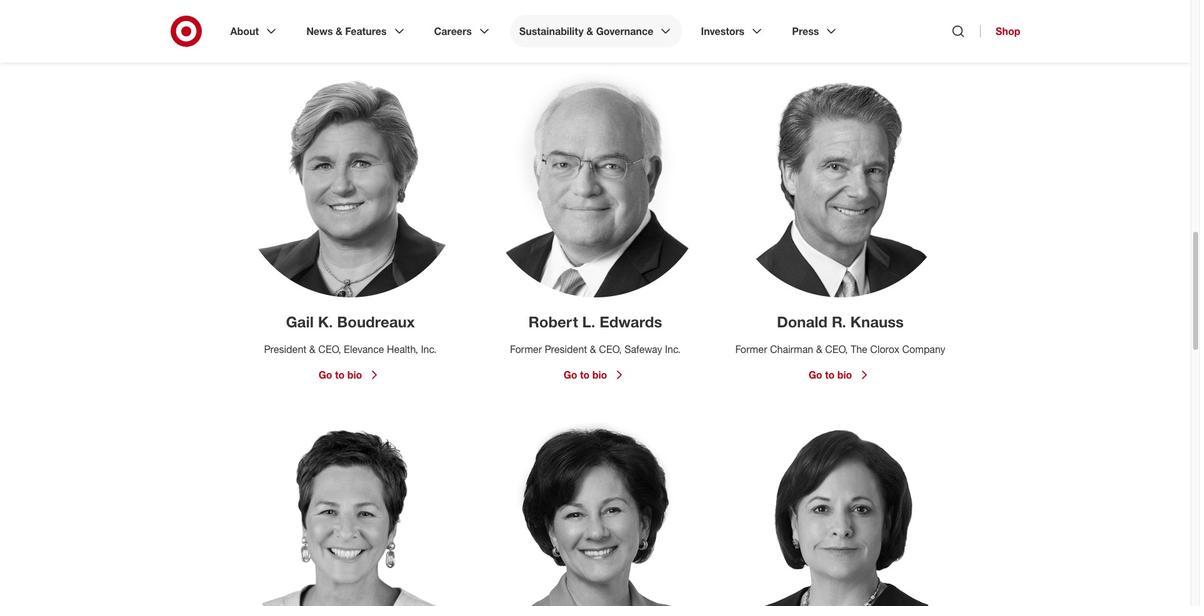 Task type: describe. For each thing, give the bounding box(es) containing it.
k.
[[318, 313, 333, 331]]

shop link
[[981, 25, 1021, 38]]

photo of monica c. lozano image
[[483, 423, 708, 607]]

bio down president & ceo, elevance health, inc.
[[348, 369, 362, 381]]

clorox
[[871, 343, 900, 356]]

careers
[[434, 25, 472, 38]]

press
[[792, 25, 819, 38]]

photo of gail k. boudreaux image
[[238, 72, 463, 298]]

to down president & ceo, elevance health, inc.
[[335, 369, 345, 381]]

features
[[345, 25, 387, 38]]

to down the former president & ceo, safeway inc.
[[580, 369, 590, 381]]

donald
[[777, 313, 828, 331]]

& for sustainability
[[587, 25, 594, 38]]

bio right the news
[[348, 19, 362, 31]]

photo of robert l. edwards image
[[483, 72, 708, 298]]

to left "governance"
[[580, 19, 590, 31]]

bio right press
[[838, 19, 853, 31]]

l.
[[583, 313, 596, 331]]

1 president from the left
[[264, 343, 307, 356]]

bio down former chairman & ceo, the clorox company
[[838, 369, 853, 381]]

r.
[[832, 313, 847, 331]]

photo of christine a. leahy image
[[238, 423, 463, 607]]

robert l. edwards
[[529, 313, 663, 331]]

company
[[903, 343, 946, 356]]

& down robert l. edwards link
[[590, 343, 597, 356]]

chairman
[[770, 343, 814, 356]]

robert l. edwards link
[[529, 313, 663, 331]]

sustainability
[[520, 25, 584, 38]]

news & features
[[307, 25, 387, 38]]

& right chairman
[[817, 343, 823, 356]]

donald r. knauss
[[777, 313, 904, 331]]



Task type: vqa. For each thing, say whether or not it's contained in the screenshot.
well
no



Task type: locate. For each thing, give the bounding box(es) containing it.
& for president
[[309, 343, 316, 356]]

1 horizontal spatial president
[[545, 343, 587, 356]]

1 horizontal spatial inc.
[[665, 343, 681, 356]]

bio down the former president & ceo, safeway inc.
[[593, 369, 607, 381]]

ceo, for donald r. knauss
[[826, 343, 848, 356]]

inc.
[[421, 343, 437, 356], [665, 343, 681, 356]]

ceo, left the
[[826, 343, 848, 356]]

2 president from the left
[[545, 343, 587, 356]]

to down former chairman & ceo, the clorox company
[[825, 369, 835, 381]]

robert
[[529, 313, 578, 331]]

bio
[[348, 19, 362, 31], [593, 19, 607, 31], [838, 19, 853, 31], [348, 369, 362, 381], [593, 369, 607, 381], [838, 369, 853, 381]]

news
[[307, 25, 333, 38]]

investors link
[[693, 15, 774, 48]]

go to bio link
[[319, 17, 382, 32], [564, 17, 627, 32], [809, 17, 873, 32], [319, 368, 382, 383], [564, 368, 627, 383], [809, 368, 873, 383]]

2 inc. from the left
[[665, 343, 681, 356]]

inc. for gail k. boudreaux
[[421, 343, 437, 356]]

sustainability & governance link
[[511, 15, 683, 48]]

to right press
[[825, 19, 835, 31]]

president & ceo, elevance health, inc.
[[264, 343, 437, 356]]

0 horizontal spatial former
[[510, 343, 542, 356]]

gail
[[286, 313, 314, 331]]

bio right sustainability
[[593, 19, 607, 31]]

& down gail
[[309, 343, 316, 356]]

press link
[[784, 15, 848, 48]]

go to bio
[[319, 19, 362, 31], [564, 19, 607, 31], [809, 19, 853, 31], [319, 369, 362, 381], [564, 369, 607, 381], [809, 369, 853, 381]]

photo of grace puma image
[[728, 423, 953, 607]]

ceo,
[[319, 343, 341, 356], [599, 343, 622, 356], [826, 343, 848, 356]]

ceo, for robert l. edwards
[[599, 343, 622, 356]]

1 horizontal spatial former
[[736, 343, 768, 356]]

ceo, down robert l. edwards
[[599, 343, 622, 356]]

the
[[851, 343, 868, 356]]

inc. right health,
[[421, 343, 437, 356]]

& right the news
[[336, 25, 343, 38]]

& for news
[[336, 25, 343, 38]]

to
[[335, 19, 345, 31], [580, 19, 590, 31], [825, 19, 835, 31], [335, 369, 345, 381], [580, 369, 590, 381], [825, 369, 835, 381]]

president down gail
[[264, 343, 307, 356]]

1 former from the left
[[510, 343, 542, 356]]

2 former from the left
[[736, 343, 768, 356]]

former chairman & ceo, the clorox company
[[736, 343, 946, 356]]

president
[[264, 343, 307, 356], [545, 343, 587, 356]]

boudreaux
[[337, 313, 415, 331]]

about link
[[222, 15, 288, 48]]

careers link
[[426, 15, 501, 48]]

photo of donald r. knauss image
[[728, 72, 953, 298]]

health,
[[387, 343, 418, 356]]

edwards
[[600, 313, 663, 331]]

2 ceo, from the left
[[599, 343, 622, 356]]

knauss
[[851, 313, 904, 331]]

0 horizontal spatial president
[[264, 343, 307, 356]]

elevance
[[344, 343, 384, 356]]

governance
[[596, 25, 654, 38]]

2 horizontal spatial ceo,
[[826, 343, 848, 356]]

former for donald r. knauss
[[736, 343, 768, 356]]

former president & ceo, safeway inc.
[[510, 343, 681, 356]]

1 inc. from the left
[[421, 343, 437, 356]]

investors
[[701, 25, 745, 38]]

safeway
[[625, 343, 663, 356]]

gail k. boudreaux link
[[286, 313, 415, 331]]

0 horizontal spatial ceo,
[[319, 343, 341, 356]]

shop
[[996, 25, 1021, 38]]

about
[[230, 25, 259, 38]]

sustainability & governance
[[520, 25, 654, 38]]

former down robert
[[510, 343, 542, 356]]

gail k. boudreaux
[[286, 313, 415, 331]]

inc. for robert l. edwards
[[665, 343, 681, 356]]

1 horizontal spatial ceo,
[[599, 343, 622, 356]]

inc. right safeway
[[665, 343, 681, 356]]

0 horizontal spatial inc.
[[421, 343, 437, 356]]

former
[[510, 343, 542, 356], [736, 343, 768, 356]]

ceo, down k.
[[319, 343, 341, 356]]

president down robert
[[545, 343, 587, 356]]

&
[[336, 25, 343, 38], [587, 25, 594, 38], [309, 343, 316, 356], [590, 343, 597, 356], [817, 343, 823, 356]]

go
[[319, 19, 332, 31], [564, 19, 578, 31], [809, 19, 823, 31], [319, 369, 332, 381], [564, 369, 578, 381], [809, 369, 823, 381]]

3 ceo, from the left
[[826, 343, 848, 356]]

donald r. knauss link
[[777, 313, 904, 331]]

news & features link
[[298, 15, 416, 48]]

former left chairman
[[736, 343, 768, 356]]

to right the news
[[335, 19, 345, 31]]

& left "governance"
[[587, 25, 594, 38]]

1 ceo, from the left
[[319, 343, 341, 356]]

former for robert l. edwards
[[510, 343, 542, 356]]



